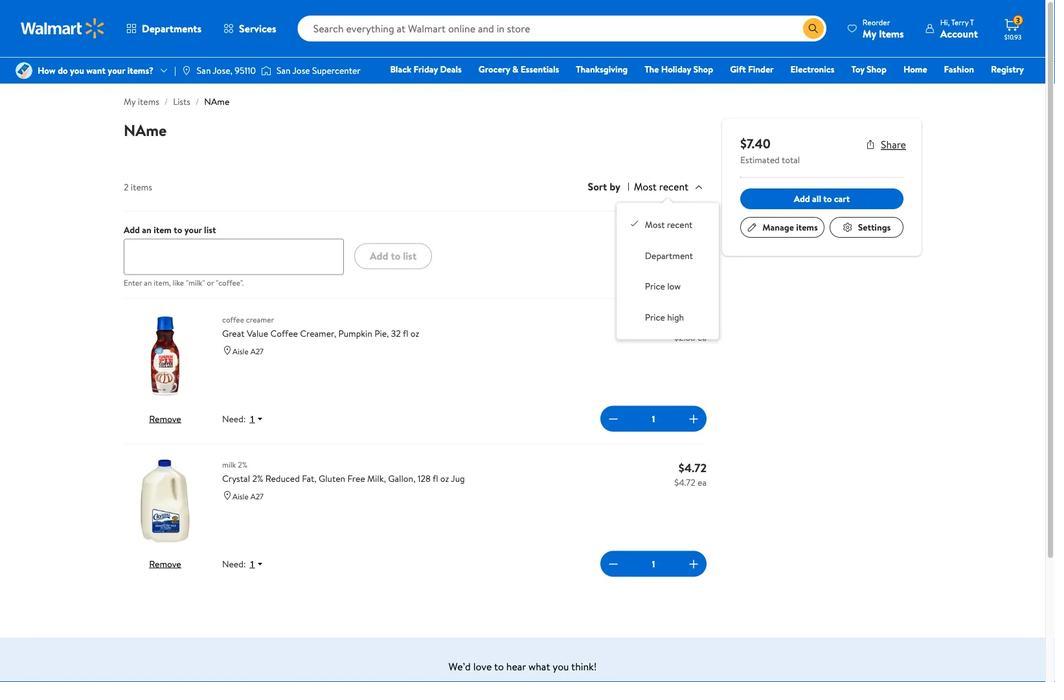 Task type: describe. For each thing, give the bounding box(es) containing it.
price low
[[645, 280, 681, 293]]

remove button for $4.72
[[149, 558, 181, 570]]

milk,
[[368, 472, 386, 485]]

great
[[222, 327, 245, 340]]

a27 for $4.72
[[251, 491, 264, 502]]

remove for $2.68
[[149, 413, 181, 425]]

settings button
[[830, 217, 904, 238]]

fl inside coffee creamer great value coffee creamer, pumpkin pie, 32 fl oz
[[403, 327, 409, 340]]

"coffee".
[[216, 277, 244, 288]]

toy shop
[[852, 63, 887, 76]]

price for price low
[[645, 280, 666, 293]]

1 horizontal spatial you
[[553, 659, 569, 674]]

jose
[[293, 64, 310, 77]]

share button
[[866, 137, 907, 152]]

oz inside coffee creamer great value coffee creamer, pumpkin pie, 32 fl oz
[[411, 327, 420, 340]]

jose,
[[213, 64, 233, 77]]

search icon image
[[809, 23, 819, 34]]

enter
[[124, 277, 142, 288]]

we'd love to hear what you think!
[[449, 659, 597, 674]]

crystal
[[222, 472, 250, 485]]

remove button for $2.68
[[149, 413, 181, 425]]

registry
[[992, 63, 1025, 76]]

coffee creamer great value coffee creamer, pumpkin pie, 32 fl oz
[[222, 314, 420, 340]]

toy shop link
[[846, 62, 893, 76]]

increase quantity great value coffee creamer, pumpkin pie, 32 fl oz, current quantity 1 image
[[686, 411, 702, 427]]

&
[[513, 63, 519, 76]]

add to list
[[370, 249, 417, 263]]

0 horizontal spatial my
[[124, 95, 136, 108]]

san jose, 95110
[[197, 64, 256, 77]]

change sort order element
[[627, 214, 709, 329]]

to inside add to list button
[[391, 249, 401, 263]]

Walmart Site-Wide search field
[[298, 16, 827, 41]]

like
[[173, 277, 184, 288]]

ea for $4.72
[[698, 476, 707, 489]]

coffee
[[222, 314, 244, 325]]

aisle for $4.72
[[233, 491, 249, 502]]

price high
[[645, 311, 685, 324]]

item
[[154, 223, 172, 236]]

most recent inside change sort order element
[[645, 219, 693, 231]]

gift
[[731, 63, 746, 76]]

|
[[174, 64, 176, 77]]

1 inside dropdown button
[[250, 559, 255, 569]]

do
[[58, 64, 68, 77]]

home
[[904, 63, 928, 76]]

fat,
[[302, 472, 317, 485]]

want
[[86, 64, 106, 77]]

black friday deals link
[[385, 62, 468, 76]]

items for 2
[[131, 180, 152, 193]]

black friday deals
[[390, 63, 462, 76]]

0 vertical spatial name
[[204, 95, 230, 108]]

enter an item, like "milk" or "coffee".
[[124, 277, 244, 288]]

gift finder
[[731, 63, 774, 76]]

my items link
[[124, 95, 159, 108]]

a27 for $2.68
[[251, 346, 264, 357]]

one
[[925, 81, 945, 94]]

0 horizontal spatial 2%
[[238, 459, 247, 470]]

most recent button
[[629, 178, 707, 195]]

add all to cart button
[[741, 189, 904, 209]]

thanksgiving link
[[571, 62, 634, 76]]

128
[[418, 472, 431, 485]]

recent inside most recent dropdown button
[[660, 180, 689, 194]]

name link
[[204, 95, 230, 108]]

decrease quantity great value coffee creamer, pumpkin pie, 32 fl oz, current quantity 1 image
[[606, 411, 622, 427]]

grocery
[[479, 63, 511, 76]]

an for add
[[142, 223, 152, 236]]

$2.68 down low
[[680, 315, 707, 331]]

san jose supercenter
[[277, 64, 361, 77]]

fashion
[[945, 63, 975, 76]]

total
[[782, 154, 801, 166]]

manage
[[763, 221, 795, 234]]

grocery & essentials
[[479, 63, 560, 76]]

electronics link
[[785, 62, 841, 76]]

value
[[247, 327, 268, 340]]

services
[[239, 21, 277, 36]]

most recent inside dropdown button
[[634, 180, 689, 194]]

my items / lists / name
[[124, 95, 230, 108]]

 image for san jose supercenter
[[261, 64, 272, 77]]

2 / from the left
[[196, 95, 199, 108]]

estimated
[[741, 154, 780, 166]]

reduced
[[266, 472, 300, 485]]

decrease quantity crystal 2% reduced fat, gluten free milk, gallon, 128 fl oz jug, current quantity 1 image
[[606, 556, 622, 572]]

lists
[[173, 95, 191, 108]]

items for manage
[[797, 221, 818, 234]]

walmart+ link
[[980, 80, 1031, 94]]

love
[[474, 659, 492, 674]]

walmart image
[[21, 18, 105, 39]]

registry one debit
[[925, 63, 1025, 94]]

0 horizontal spatial list
[[204, 223, 216, 236]]

$7.40
[[741, 134, 771, 152]]

holiday
[[662, 63, 692, 76]]

milk 2% crystal 2% reduced fat, gluten free milk, gallon, 128 fl oz jug
[[222, 459, 465, 485]]

black
[[390, 63, 412, 76]]

Search search field
[[298, 16, 827, 41]]

friday
[[414, 63, 438, 76]]

hi, terry t account
[[941, 17, 979, 41]]

t
[[971, 17, 975, 28]]

by
[[610, 180, 621, 194]]

most inside dropdown button
[[634, 180, 657, 194]]

the holiday shop
[[645, 63, 714, 76]]

2
[[124, 180, 129, 193]]

debit
[[947, 81, 969, 94]]

manage items
[[763, 221, 818, 234]]

your for items?
[[108, 64, 125, 77]]

$2.68 $2.68 ea
[[675, 315, 707, 343]]

hi,
[[941, 17, 950, 28]]

hear
[[507, 659, 526, 674]]



Task type: vqa. For each thing, say whether or not it's contained in the screenshot.
Edit in PICKUP LOCATION: CHARLOTTE SUPERCENTER # 5063 1830 GALLERIA BLVD NC 28270 EDIT
no



Task type: locate. For each thing, give the bounding box(es) containing it.
 image for san jose, 95110
[[181, 65, 192, 76]]

/ left lists "link"
[[165, 95, 168, 108]]

settings
[[859, 221, 891, 234]]

need:
[[222, 413, 246, 425], [222, 558, 246, 570]]

1 horizontal spatial add
[[370, 249, 389, 263]]

1 a27 from the top
[[251, 346, 264, 357]]

shop right toy
[[867, 63, 887, 76]]

items down items?
[[138, 95, 159, 108]]

your for list
[[185, 223, 202, 236]]

aisle a27 down value
[[233, 346, 264, 357]]

1 ea from the top
[[698, 331, 707, 343]]

sort
[[588, 180, 608, 194]]

 image right |
[[181, 65, 192, 76]]

aisle a27 for $2.68
[[233, 346, 264, 357]]

1 inside popup button
[[250, 414, 255, 424]]

sort by
[[588, 180, 621, 194]]

crystal 2% reduced fat, gluten free milk, gallon, 128 fl oz jug link
[[222, 472, 659, 486]]

price left high
[[645, 311, 666, 324]]

0 horizontal spatial fl
[[403, 327, 409, 340]]

finder
[[749, 63, 774, 76]]

aisle a27 down crystal
[[233, 491, 264, 502]]

2 ea from the top
[[698, 476, 707, 489]]

ea inside $2.68 $2.68 ea
[[698, 331, 707, 343]]

we'd
[[449, 659, 471, 674]]

95110
[[235, 64, 256, 77]]

1 vertical spatial remove button
[[149, 558, 181, 570]]

0 vertical spatial need:
[[222, 413, 246, 425]]

1 vertical spatial name
[[124, 119, 167, 141]]

toy
[[852, 63, 865, 76]]

san left jose
[[277, 64, 291, 77]]

2 a27 from the top
[[251, 491, 264, 502]]

2 aisle a27 from the top
[[233, 491, 264, 502]]

my left items on the right of the page
[[863, 26, 877, 41]]

san left 'jose,'
[[197, 64, 211, 77]]

1 vertical spatial most recent
[[645, 219, 693, 231]]

1 vertical spatial oz
[[441, 472, 449, 485]]

1 vertical spatial 2%
[[252, 472, 263, 485]]

recent inside change sort order element
[[668, 219, 693, 231]]

departments
[[142, 21, 202, 36]]

supercenter
[[312, 64, 361, 77]]

oz inside milk 2% crystal 2% reduced fat, gluten free milk, gallon, 128 fl oz jug
[[441, 472, 449, 485]]

1 aisle a27 from the top
[[233, 346, 264, 357]]

1 vertical spatial recent
[[668, 219, 693, 231]]

0 vertical spatial recent
[[660, 180, 689, 194]]

to
[[824, 192, 833, 205], [174, 223, 182, 236], [391, 249, 401, 263], [495, 659, 504, 674]]

aisle a27 for $4.72
[[233, 491, 264, 502]]

0 vertical spatial ea
[[698, 331, 707, 343]]

1
[[652, 413, 656, 425], [250, 414, 255, 424], [652, 558, 656, 570], [250, 559, 255, 569]]

aisle
[[233, 346, 249, 357], [233, 491, 249, 502]]

1 vertical spatial list
[[403, 249, 417, 263]]

$10.93
[[1005, 32, 1022, 41]]

1 price from the top
[[645, 280, 666, 293]]

32
[[391, 327, 401, 340]]

fl
[[403, 327, 409, 340], [433, 472, 438, 485]]

Add an item to your list text field
[[124, 239, 344, 275]]

2 remove from the top
[[149, 558, 181, 570]]

most recent
[[634, 180, 689, 194], [645, 219, 693, 231]]

oz left the jug
[[441, 472, 449, 485]]

1 vertical spatial aisle
[[233, 491, 249, 502]]

fl right the 128 at bottom
[[433, 472, 438, 485]]

list inside add to list button
[[403, 249, 417, 263]]

the
[[645, 63, 659, 76]]

0 horizontal spatial shop
[[694, 63, 714, 76]]

your
[[108, 64, 125, 77], [185, 223, 202, 236]]

1 vertical spatial a27
[[251, 491, 264, 502]]

1 vertical spatial price
[[645, 311, 666, 324]]

my down items?
[[124, 95, 136, 108]]

what
[[529, 659, 551, 674]]

home link
[[898, 62, 934, 76]]

2 san from the left
[[277, 64, 291, 77]]

$4.72 $4.72 ea
[[675, 460, 707, 489]]

1 vertical spatial most
[[645, 219, 665, 231]]

jug
[[451, 472, 465, 485]]

need: for $4.72
[[222, 558, 246, 570]]

1 horizontal spatial my
[[863, 26, 877, 41]]

most up department
[[645, 219, 665, 231]]

$7.40 estimated total
[[741, 134, 801, 166]]

1 horizontal spatial shop
[[867, 63, 887, 76]]

1 san from the left
[[197, 64, 211, 77]]

1 aisle from the top
[[233, 346, 249, 357]]

grocery & essentials link
[[473, 62, 565, 76]]

ea
[[698, 331, 707, 343], [698, 476, 707, 489]]

2 vertical spatial add
[[370, 249, 389, 263]]

add an item to your list
[[124, 223, 216, 236]]

recent up department
[[668, 219, 693, 231]]

0 horizontal spatial you
[[70, 64, 84, 77]]

price for price high
[[645, 311, 666, 324]]

name down 'jose,'
[[204, 95, 230, 108]]

add inside button
[[370, 249, 389, 263]]

shop right holiday
[[694, 63, 714, 76]]

0 horizontal spatial oz
[[411, 327, 420, 340]]

you right do
[[70, 64, 84, 77]]

department
[[645, 249, 694, 262]]

0 vertical spatial remove button
[[149, 413, 181, 425]]

$2.68
[[680, 315, 707, 331], [675, 331, 696, 343]]

name down my items link
[[124, 119, 167, 141]]

you right "what"
[[553, 659, 569, 674]]

need: for $2.68
[[222, 413, 246, 425]]

0 horizontal spatial san
[[197, 64, 211, 77]]

oz
[[411, 327, 420, 340], [441, 472, 449, 485]]

0 vertical spatial list
[[204, 223, 216, 236]]

pumpkin
[[339, 327, 373, 340]]

1 need: from the top
[[222, 413, 246, 425]]

0 horizontal spatial /
[[165, 95, 168, 108]]

reorder my items
[[863, 17, 905, 41]]

1 / from the left
[[165, 95, 168, 108]]

0 vertical spatial remove
[[149, 413, 181, 425]]

or
[[207, 277, 214, 288]]

2 aisle from the top
[[233, 491, 249, 502]]

cart
[[835, 192, 851, 205]]

pie,
[[375, 327, 389, 340]]

remove
[[149, 413, 181, 425], [149, 558, 181, 570]]

items right manage
[[797, 221, 818, 234]]

aisle down great in the top of the page
[[233, 346, 249, 357]]

1 horizontal spatial oz
[[441, 472, 449, 485]]

0 vertical spatial a27
[[251, 346, 264, 357]]

add to list button
[[355, 243, 432, 269]]

0 vertical spatial you
[[70, 64, 84, 77]]

1 remove button from the top
[[149, 413, 181, 425]]

san for san jose supercenter
[[277, 64, 291, 77]]

0 vertical spatial fl
[[403, 327, 409, 340]]

1 remove from the top
[[149, 413, 181, 425]]

electronics
[[791, 63, 835, 76]]

0 horizontal spatial  image
[[181, 65, 192, 76]]

creamer
[[246, 314, 274, 325]]

0 vertical spatial an
[[142, 223, 152, 236]]

1 vertical spatial fl
[[433, 472, 438, 485]]

2 vertical spatial items
[[797, 221, 818, 234]]

aisle for $2.68
[[233, 346, 249, 357]]

remove button
[[149, 413, 181, 425], [149, 558, 181, 570]]

 image right the 95110
[[261, 64, 272, 77]]

items for my
[[138, 95, 159, 108]]

3
[[1017, 15, 1021, 26]]

1 button
[[246, 558, 269, 570]]

add for add to list
[[370, 249, 389, 263]]

0 vertical spatial your
[[108, 64, 125, 77]]

reorder
[[863, 17, 891, 28]]

0 vertical spatial items
[[138, 95, 159, 108]]

add for add all to cart
[[795, 192, 811, 205]]

walmart+
[[986, 81, 1025, 94]]

None radio
[[630, 219, 640, 229]]

0 vertical spatial price
[[645, 280, 666, 293]]

registry link
[[986, 62, 1031, 76]]

1 horizontal spatial san
[[277, 64, 291, 77]]

recent
[[660, 180, 689, 194], [668, 219, 693, 231]]

ea inside $4.72 $4.72 ea
[[698, 476, 707, 489]]

aisle down crystal
[[233, 491, 249, 502]]

0 horizontal spatial name
[[124, 119, 167, 141]]

$2.68 down high
[[675, 331, 696, 343]]

0 horizontal spatial add
[[124, 223, 140, 236]]

2 remove button from the top
[[149, 558, 181, 570]]

increase quantity crystal 2% reduced fat, gluten free milk, gallon, 128 fl oz jug, current quantity 1 image
[[686, 556, 702, 572]]

san
[[197, 64, 211, 77], [277, 64, 291, 77]]

great value coffee creamer, pumpkin pie, 32 fl oz link
[[222, 327, 659, 341]]

the holiday shop link
[[639, 62, 720, 76]]

1 vertical spatial an
[[144, 277, 152, 288]]

price
[[645, 280, 666, 293], [645, 311, 666, 324]]

shop
[[694, 63, 714, 76], [867, 63, 887, 76]]

terry
[[952, 17, 969, 28]]

price left low
[[645, 280, 666, 293]]

2 price from the top
[[645, 311, 666, 324]]

an
[[142, 223, 152, 236], [144, 277, 152, 288]]

add for add an item to your list
[[124, 223, 140, 236]]

shop inside the holiday shop link
[[694, 63, 714, 76]]

1 vertical spatial your
[[185, 223, 202, 236]]

1 horizontal spatial your
[[185, 223, 202, 236]]

most recent right by
[[634, 180, 689, 194]]

0 vertical spatial most recent
[[634, 180, 689, 194]]

1 horizontal spatial fl
[[433, 472, 438, 485]]

/ right lists
[[196, 95, 199, 108]]

most inside change sort order element
[[645, 219, 665, 231]]

2 horizontal spatial add
[[795, 192, 811, 205]]

/
[[165, 95, 168, 108], [196, 95, 199, 108]]

an for enter
[[144, 277, 152, 288]]

1 horizontal spatial 2%
[[252, 472, 263, 485]]

my inside the reorder my items
[[863, 26, 877, 41]]

an left item
[[142, 223, 152, 236]]

departments button
[[115, 13, 213, 44]]

a27
[[251, 346, 264, 357], [251, 491, 264, 502]]

creamer,
[[300, 327, 336, 340]]

1 vertical spatial items
[[131, 180, 152, 193]]

0 horizontal spatial your
[[108, 64, 125, 77]]

your right item
[[185, 223, 202, 236]]

1 shop from the left
[[694, 63, 714, 76]]

0 vertical spatial aisle a27
[[233, 346, 264, 357]]

your right want
[[108, 64, 125, 77]]

items?
[[127, 64, 154, 77]]

1 vertical spatial ea
[[698, 476, 707, 489]]

to inside add all to cart button
[[824, 192, 833, 205]]

0 vertical spatial most
[[634, 180, 657, 194]]

0 vertical spatial add
[[795, 192, 811, 205]]

1 horizontal spatial name
[[204, 95, 230, 108]]

an left the item, on the top left of the page
[[144, 277, 152, 288]]

items right 2 at the left of page
[[131, 180, 152, 193]]

most right by
[[634, 180, 657, 194]]

coffee
[[271, 327, 298, 340]]

1 vertical spatial my
[[124, 95, 136, 108]]

lists link
[[173, 95, 191, 108]]

1 horizontal spatial /
[[196, 95, 199, 108]]

essentials
[[521, 63, 560, 76]]

san for san jose, 95110
[[197, 64, 211, 77]]

oz right 32
[[411, 327, 420, 340]]

all
[[813, 192, 822, 205]]

none radio inside change sort order element
[[630, 219, 640, 229]]

0 vertical spatial oz
[[411, 327, 420, 340]]

0 vertical spatial my
[[863, 26, 877, 41]]

how
[[38, 64, 56, 77]]

1 horizontal spatial  image
[[261, 64, 272, 77]]

2 shop from the left
[[867, 63, 887, 76]]

most recent up department
[[645, 219, 693, 231]]

think!
[[572, 659, 597, 674]]

fl right 32
[[403, 327, 409, 340]]

1 vertical spatial add
[[124, 223, 140, 236]]

free
[[348, 472, 365, 485]]

2% right the milk
[[238, 459, 247, 470]]

gluten
[[319, 472, 346, 485]]

recent right by
[[660, 180, 689, 194]]

 image
[[261, 64, 272, 77], [181, 65, 192, 76]]

2%
[[238, 459, 247, 470], [252, 472, 263, 485]]

2 items
[[124, 180, 152, 193]]

milk
[[222, 459, 236, 470]]

0 vertical spatial 2%
[[238, 459, 247, 470]]

1 vertical spatial you
[[553, 659, 569, 674]]

thanksgiving
[[576, 63, 628, 76]]

shop inside 'toy shop' link
[[867, 63, 887, 76]]

0 vertical spatial aisle
[[233, 346, 249, 357]]

remove for $4.72
[[149, 558, 181, 570]]

my
[[863, 26, 877, 41], [124, 95, 136, 108]]

1 vertical spatial need:
[[222, 558, 246, 570]]

1 vertical spatial aisle a27
[[233, 491, 264, 502]]

1 button
[[246, 413, 269, 425]]

1 horizontal spatial list
[[403, 249, 417, 263]]

items inside button
[[797, 221, 818, 234]]

1 vertical spatial remove
[[149, 558, 181, 570]]

ea for $2.68
[[698, 331, 707, 343]]

add inside button
[[795, 192, 811, 205]]

 image
[[16, 62, 32, 79]]

2% right crystal
[[252, 472, 263, 485]]

fl inside milk 2% crystal 2% reduced fat, gluten free milk, gallon, 128 fl oz jug
[[433, 472, 438, 485]]

2 need: from the top
[[222, 558, 246, 570]]



